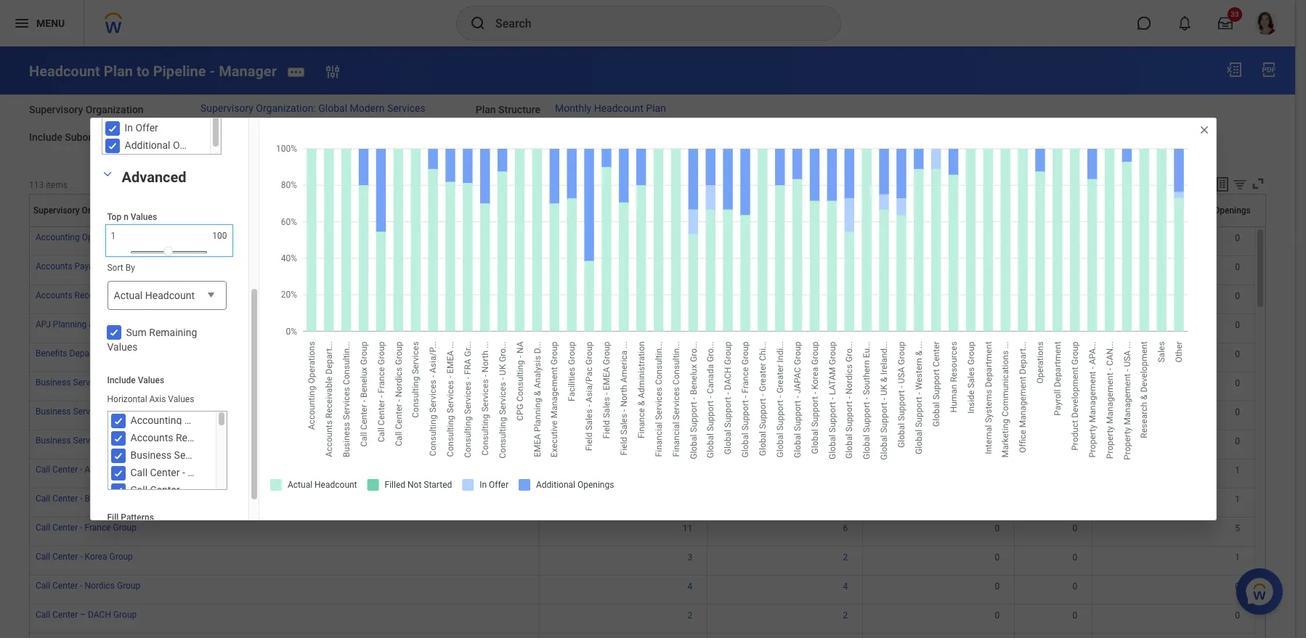 Task type: locate. For each thing, give the bounding box(es) containing it.
in offer inside advanced dialog
[[125, 122, 158, 134]]

0 vertical spatial business
[[36, 378, 71, 388]]

planned
[[627, 206, 659, 216]]

group for call center - benelux group link
[[118, 494, 141, 505]]

supervisory organization up accounting operations link
[[33, 206, 132, 216]]

1 horizontal spatial accounting operations
[[130, 415, 234, 427]]

offer inside 'in offer' button
[[1069, 206, 1089, 216]]

3 for call center - korea group
[[688, 553, 693, 563]]

operations right na
[[184, 415, 234, 427]]

consulting up horizontal
[[108, 378, 150, 388]]

accounts inside 'link'
[[36, 262, 72, 272]]

call inside "call center - france group" link
[[36, 523, 50, 534]]

1 vertical spatial accounts
[[36, 291, 72, 301]]

center up call center - korea group link
[[52, 523, 78, 534]]

1 vertical spatial supervisory organization
[[33, 206, 132, 216]]

in right 'subordinate'
[[125, 122, 133, 134]]

fullscreen image
[[1251, 176, 1267, 192]]

toolbar
[[1190, 176, 1267, 194]]

0 vertical spatial france
[[188, 485, 218, 496]]

center for call center - nordics group link
[[52, 582, 78, 592]]

accounts left payable
[[36, 262, 72, 272]]

0 vertical spatial include
[[29, 132, 62, 144]]

include inside headcount plan to pipeline - manager main content
[[29, 132, 62, 144]]

0 vertical spatial call center - benelux group
[[130, 467, 253, 479]]

4
[[688, 233, 693, 244], [843, 233, 848, 244], [688, 292, 693, 302], [843, 292, 848, 302], [688, 466, 693, 476], [688, 582, 693, 592], [843, 582, 848, 592]]

include inside group
[[107, 376, 136, 386]]

values right n
[[131, 212, 157, 223]]

supervisory up include subordinate organizations element
[[200, 103, 254, 114]]

check small image left organizations
[[104, 120, 121, 137]]

0 vertical spatial openings
[[173, 140, 216, 151]]

close chart settings image
[[1199, 124, 1210, 136]]

0 horizontal spatial in
[[125, 122, 133, 134]]

in inside advanced dialog
[[125, 122, 133, 134]]

accounts for accounts payable department
[[36, 262, 72, 272]]

1 vertical spatial operations
[[184, 415, 234, 427]]

center left "nordics"
[[52, 582, 78, 592]]

1 horizontal spatial accounting
[[130, 415, 182, 427]]

include left 'subordinate'
[[29, 132, 62, 144]]

call center - benelux group down "uk"
[[130, 467, 253, 479]]

2 vertical spatial business
[[36, 436, 71, 446]]

consulting left "uk"
[[108, 436, 150, 446]]

1 horizontal spatial operations
[[184, 415, 234, 427]]

call for call center – dach group link
[[36, 611, 50, 621]]

0 horizontal spatial additional openings
[[125, 140, 216, 151]]

1 vertical spatial call center - france group
[[36, 523, 137, 534]]

values for horizontal
[[168, 395, 194, 405]]

sort by group
[[107, 263, 226, 311]]

1 horizontal spatial actual headcount
[[789, 206, 859, 216]]

started
[[982, 206, 1011, 216]]

0 vertical spatial accounting operations
[[36, 233, 124, 243]]

include values
[[107, 376, 164, 386]]

actual headcount inside button
[[789, 206, 859, 216]]

planned headcount
[[627, 206, 704, 216]]

filled
[[943, 206, 964, 216]]

consulting
[[108, 378, 150, 388], [108, 407, 150, 417], [108, 436, 150, 446]]

0 horizontal spatial actual
[[114, 290, 143, 302]]

organization up "include subordinate organizations"
[[86, 104, 144, 115]]

plan
[[104, 62, 133, 80], [646, 103, 666, 114], [476, 104, 496, 115], [476, 132, 496, 144]]

0 horizontal spatial accounting operations
[[36, 233, 124, 243]]

accounts up 'apj'
[[36, 291, 72, 301]]

operations inside horizontal axis values group
[[184, 415, 234, 427]]

call inside call center - korea group link
[[36, 553, 50, 563]]

1 horizontal spatial benelux
[[188, 467, 224, 479]]

profile logan mcneil element
[[1246, 7, 1287, 39]]

1 vertical spatial openings
[[1214, 206, 1251, 216]]

check small image for additional openings
[[104, 137, 121, 155]]

1 horizontal spatial additional
[[1172, 206, 1212, 216]]

0 vertical spatial consulting
[[108, 378, 150, 388]]

supervisory down items
[[33, 206, 80, 216]]

1 horizontal spatial openings
[[1214, 206, 1251, 216]]

call center - france group up call center - korea group link
[[36, 523, 137, 534]]

1 vertical spatial accounting
[[130, 415, 182, 427]]

group for call center - nordics group link
[[117, 582, 140, 592]]

include
[[29, 132, 62, 144], [107, 376, 136, 386]]

2 vertical spatial consulting
[[108, 436, 150, 446]]

values
[[131, 212, 157, 223], [107, 342, 138, 353], [138, 376, 164, 386], [168, 395, 194, 405]]

call inside call center - nordics group link
[[36, 582, 50, 592]]

sum
[[126, 327, 147, 339]]

business for business services consulting - fra
[[36, 378, 71, 388]]

france inside horizontal axis values group
[[188, 485, 218, 496]]

center inside "link"
[[52, 465, 78, 475]]

values down sum
[[107, 342, 138, 353]]

center left the –
[[52, 611, 78, 621]]

apj
[[36, 320, 51, 330]]

2 consulting from the top
[[108, 407, 150, 417]]

accounts
[[36, 262, 72, 272], [36, 291, 72, 301]]

services up call center - anz group "link"
[[73, 436, 106, 446]]

1 vertical spatial offer
[[1069, 206, 1089, 216]]

call center - korea group
[[36, 553, 133, 563]]

1 horizontal spatial additional openings
[[1172, 206, 1251, 216]]

1 for call center - anz group
[[1236, 466, 1241, 476]]

consulting for na
[[108, 407, 150, 417]]

call inside call center – dach group link
[[36, 611, 50, 621]]

group inside "link"
[[104, 465, 127, 475]]

inbox large image
[[1219, 16, 1233, 31]]

center left korea
[[52, 553, 78, 563]]

supervisory inside button
[[33, 206, 80, 216]]

accounting up payable
[[36, 233, 80, 243]]

3 button
[[688, 262, 695, 273], [843, 262, 851, 273], [688, 407, 695, 419], [843, 407, 851, 419], [688, 553, 695, 564]]

2 business from the top
[[36, 407, 71, 417]]

dach
[[88, 611, 111, 621]]

supervisory organization inside button
[[33, 206, 132, 216]]

benefits
[[36, 349, 67, 359]]

call center - benelux group up "call center - france group" link
[[36, 494, 141, 505]]

3 for accounts payable department
[[688, 263, 693, 273]]

values inside sum remaining values
[[107, 342, 138, 353]]

headcount plan to pipeline - manager main content
[[0, 47, 1296, 639]]

1 vertical spatial france
[[85, 523, 111, 534]]

1 horizontal spatial actual
[[789, 206, 814, 216]]

organization
[[86, 104, 144, 115], [82, 206, 132, 216]]

call center - france group inside headcount plan to pipeline - manager main content
[[36, 523, 137, 534]]

1 vertical spatial actual
[[114, 290, 143, 302]]

3 button for accounts payable department
[[688, 262, 695, 273]]

top n values
[[107, 212, 157, 223]]

business
[[36, 378, 71, 388], [36, 407, 71, 417], [36, 436, 71, 446]]

in offer
[[125, 122, 158, 134], [1060, 206, 1089, 216]]

consulting inside business services consulting - na link
[[108, 407, 150, 417]]

&
[[89, 320, 94, 330]]

values for sum
[[107, 342, 138, 353]]

0 horizontal spatial include
[[29, 132, 62, 144]]

0 vertical spatial benelux
[[188, 467, 224, 479]]

center for call center - korea group link
[[52, 553, 78, 563]]

business up call center - anz group "link"
[[36, 436, 71, 446]]

chevron down image
[[98, 170, 116, 180]]

center left anz
[[52, 465, 78, 475]]

0 horizontal spatial operations
[[82, 233, 124, 243]]

0 vertical spatial in offer
[[125, 122, 158, 134]]

export to excel image
[[1226, 61, 1244, 78]]

1 vertical spatial accounting operations
[[130, 415, 234, 427]]

accounting down axis
[[130, 415, 182, 427]]

search image
[[469, 15, 487, 32]]

accounts receivable department link
[[36, 288, 164, 301]]

1 vertical spatial actual headcount
[[114, 290, 195, 302]]

call center - benelux group inside headcount plan to pipeline - manager main content
[[36, 494, 141, 505]]

benefits department
[[36, 349, 115, 359]]

1 vertical spatial consulting
[[108, 407, 150, 417]]

organization down chevron down image
[[82, 206, 132, 216]]

call center - france group link
[[36, 521, 137, 534]]

1 vertical spatial benelux
[[85, 494, 115, 505]]

benelux inside horizontal axis values group
[[188, 467, 224, 479]]

advanced dialog
[[90, 0, 1217, 542]]

consulting inside business services consulting - fra link
[[108, 378, 150, 388]]

1 business from the top
[[36, 378, 71, 388]]

headcount
[[29, 62, 100, 80], [594, 103, 644, 114], [661, 206, 704, 216], [817, 206, 859, 216], [145, 290, 195, 302]]

1 vertical spatial additional
[[1172, 206, 1212, 216]]

1
[[111, 231, 116, 242], [688, 321, 693, 331], [1236, 466, 1241, 476], [1236, 495, 1241, 505], [1236, 553, 1241, 563]]

call center - france group down "uk"
[[130, 485, 248, 496]]

department
[[107, 262, 153, 272], [119, 291, 164, 301], [131, 320, 177, 330], [69, 349, 115, 359]]

1 vertical spatial call center - benelux group
[[36, 494, 141, 505]]

business down benefits
[[36, 378, 71, 388]]

5
[[688, 437, 693, 447], [843, 437, 848, 447], [1236, 524, 1241, 534]]

services up business services consulting - na link at the left bottom
[[73, 378, 106, 388]]

manager
[[219, 62, 277, 80]]

0 vertical spatial in
[[125, 122, 133, 134]]

call center - france group inside horizontal axis values group
[[130, 485, 248, 496]]

include for include subordinate organizations
[[29, 132, 62, 144]]

0 horizontal spatial 5
[[688, 437, 693, 447]]

accounting operations up "uk"
[[130, 415, 234, 427]]

0 horizontal spatial benelux
[[85, 494, 115, 505]]

2 button
[[843, 320, 851, 332], [688, 349, 695, 361], [843, 349, 851, 361], [688, 378, 695, 390], [843, 378, 851, 390], [843, 553, 851, 564], [688, 611, 695, 622], [843, 611, 851, 622]]

0 horizontal spatial 5 button
[[688, 436, 695, 448]]

center down 'call center - anz group'
[[52, 494, 78, 505]]

actual inside button
[[789, 206, 814, 216]]

1 vertical spatial include
[[107, 376, 136, 386]]

0 horizontal spatial accounting
[[36, 233, 80, 243]]

call inside call center - benelux group link
[[36, 494, 50, 505]]

1 button for call center - anz group
[[1236, 465, 1243, 477]]

include up horizontal
[[107, 376, 136, 386]]

3 button for business services consulting - na
[[688, 407, 695, 419]]

values up na
[[168, 395, 194, 405]]

0 vertical spatial offer
[[136, 122, 158, 134]]

call center - benelux group link
[[36, 491, 141, 505]]

france inside headcount plan to pipeline - manager main content
[[85, 523, 111, 534]]

services
[[387, 103, 426, 114], [73, 378, 106, 388], [73, 407, 106, 417], [73, 436, 106, 446]]

organizations
[[123, 132, 186, 144]]

1 horizontal spatial in
[[1060, 206, 1067, 216]]

check small image up "include subordinate organizations"
[[104, 103, 121, 120]]

business services consulting - fra link
[[36, 375, 172, 388]]

consulting inside business services consulting - uk link
[[108, 436, 150, 446]]

0 horizontal spatial additional
[[125, 140, 170, 151]]

additional openings down export to worksheets icon
[[1172, 206, 1251, 216]]

services up business services consulting - uk link
[[73, 407, 106, 417]]

consulting for fra
[[108, 378, 150, 388]]

call
[[36, 465, 50, 475], [130, 467, 148, 479], [130, 485, 148, 496], [36, 494, 50, 505], [36, 523, 50, 534], [36, 553, 50, 563], [36, 582, 50, 592], [36, 611, 50, 621]]

accounting inside horizontal axis values group
[[130, 415, 182, 427]]

0
[[995, 233, 1000, 244], [1073, 233, 1078, 244], [1236, 233, 1241, 244], [995, 263, 1000, 273], [1073, 263, 1078, 273], [1236, 263, 1241, 273], [995, 292, 1000, 302], [1073, 292, 1078, 302], [1236, 292, 1241, 302], [995, 321, 1000, 331], [1073, 321, 1078, 331], [1236, 321, 1241, 331], [995, 350, 1000, 360], [1073, 350, 1078, 360], [1236, 350, 1241, 360], [995, 379, 1000, 389], [1073, 379, 1078, 389], [1236, 379, 1241, 389], [995, 408, 1000, 418], [1073, 408, 1078, 418], [1236, 408, 1241, 418], [995, 437, 1000, 447], [1073, 437, 1078, 447], [1236, 437, 1241, 447], [995, 524, 1000, 534], [1073, 524, 1078, 534], [995, 553, 1000, 563], [1073, 553, 1078, 563], [995, 582, 1000, 592], [1073, 582, 1078, 592], [1236, 582, 1241, 592], [995, 611, 1000, 622], [1073, 611, 1078, 622], [1236, 611, 1241, 622]]

1 horizontal spatial offer
[[1069, 206, 1089, 216]]

check small image up chevron down image
[[104, 137, 121, 155]]

actual headcount button
[[712, 194, 869, 227]]

in right started
[[1060, 206, 1067, 216]]

1 vertical spatial additional openings
[[1172, 206, 1251, 216]]

top
[[107, 212, 121, 223]]

3 business from the top
[[36, 436, 71, 446]]

1 vertical spatial business
[[36, 407, 71, 417]]

include values group
[[96, 364, 253, 502]]

2 horizontal spatial 5
[[1236, 524, 1241, 534]]

1 accounts from the top
[[36, 262, 72, 272]]

1 vertical spatial in offer
[[1060, 206, 1089, 216]]

0 horizontal spatial in offer
[[125, 122, 158, 134]]

additional openings inside headcount plan to pipeline - manager main content
[[1172, 206, 1251, 216]]

call center - benelux group
[[130, 467, 253, 479], [36, 494, 141, 505]]

4 button
[[688, 233, 695, 244], [843, 233, 851, 244], [688, 291, 695, 303], [843, 291, 851, 303], [688, 465, 695, 477], [688, 582, 695, 593], [843, 582, 851, 593]]

1 horizontal spatial 5
[[843, 437, 848, 447]]

in
[[125, 122, 133, 134], [1060, 206, 1067, 216]]

0 vertical spatial actual
[[789, 206, 814, 216]]

france
[[188, 485, 218, 496], [85, 523, 111, 534]]

-
[[210, 62, 215, 80], [152, 378, 154, 388], [152, 407, 154, 417], [152, 436, 154, 446], [80, 465, 83, 475], [182, 467, 185, 479], [182, 485, 185, 496], [80, 494, 83, 505], [80, 523, 83, 534], [80, 553, 83, 563], [80, 582, 83, 592]]

0 vertical spatial additional
[[125, 140, 170, 151]]

receivable
[[75, 291, 116, 301]]

0 vertical spatial organization
[[86, 104, 144, 115]]

2
[[843, 321, 848, 331], [688, 350, 693, 360], [843, 350, 848, 360], [688, 379, 693, 389], [843, 379, 848, 389], [843, 553, 848, 563], [688, 611, 693, 622], [843, 611, 848, 622]]

1 horizontal spatial include
[[107, 376, 136, 386]]

0 horizontal spatial openings
[[173, 140, 216, 151]]

consulting down horizontal
[[108, 407, 150, 417]]

values for top
[[131, 212, 157, 223]]

openings down select to filter grid data icon
[[1214, 206, 1251, 216]]

check small image right anz
[[109, 465, 127, 483]]

business up business services consulting - uk link
[[36, 407, 71, 417]]

1 horizontal spatial france
[[188, 485, 218, 496]]

1 button for call center - benelux group
[[1236, 494, 1243, 506]]

0 vertical spatial accounts
[[36, 262, 72, 272]]

structure
[[499, 104, 541, 115]]

call for call center - anz group "link"
[[36, 465, 50, 475]]

call for call center - benelux group link
[[36, 494, 50, 505]]

check small image for in offer
[[104, 120, 121, 137]]

call inside call center - anz group "link"
[[36, 465, 50, 475]]

openings
[[173, 140, 216, 151], [1214, 206, 1251, 216]]

supervisory
[[200, 103, 254, 114], [29, 104, 83, 115], [33, 206, 80, 216]]

0 vertical spatial operations
[[82, 233, 124, 243]]

monthly headcount plan link
[[555, 103, 666, 114]]

to
[[137, 62, 149, 80]]

center
[[52, 465, 78, 475], [150, 467, 180, 479], [150, 485, 180, 496], [52, 494, 78, 505], [52, 523, 78, 534], [52, 553, 78, 563], [52, 582, 78, 592], [52, 611, 78, 621]]

operations down top
[[82, 233, 124, 243]]

1 button
[[688, 320, 695, 332], [1236, 465, 1243, 477], [1236, 494, 1243, 506], [1236, 553, 1243, 564]]

department inside 'link'
[[107, 262, 153, 272]]

supervisory organization up 'subordinate'
[[29, 104, 144, 115]]

2 accounts from the top
[[36, 291, 72, 301]]

0 horizontal spatial france
[[85, 523, 111, 534]]

check small image
[[104, 120, 121, 137], [104, 137, 121, 155], [109, 465, 127, 483]]

call center - korea group link
[[36, 550, 133, 563]]

additional openings
[[125, 140, 216, 151], [1172, 206, 1251, 216]]

1 horizontal spatial in offer
[[1060, 206, 1089, 216]]

0 horizontal spatial actual headcount
[[114, 290, 195, 302]]

0 vertical spatial accounting
[[36, 233, 80, 243]]

openings up advanced
[[173, 140, 216, 151]]

0 vertical spatial actual headcount
[[789, 206, 859, 216]]

0 vertical spatial additional openings
[[125, 140, 216, 151]]

top n values group
[[107, 212, 231, 260]]

uk
[[156, 436, 167, 446]]

accounting inside headcount plan to pipeline - manager main content
[[36, 233, 80, 243]]

headcount plan to pipeline - manager
[[29, 62, 277, 80]]

2 horizontal spatial 5 button
[[1236, 523, 1243, 535]]

group
[[104, 465, 127, 475], [226, 467, 253, 479], [221, 485, 248, 496], [118, 494, 141, 505], [113, 523, 137, 534], [109, 553, 133, 563], [117, 582, 140, 592], [113, 611, 137, 621]]

1 for call center - benelux group
[[1236, 495, 1241, 505]]

fill patterns
[[107, 513, 154, 523]]

3 consulting from the top
[[108, 436, 150, 446]]

additional openings up the advanced button
[[125, 140, 216, 151]]

call for call center - nordics group link
[[36, 582, 50, 592]]

check small image
[[104, 103, 121, 120], [105, 324, 122, 342], [109, 413, 127, 430], [109, 430, 127, 448], [109, 448, 127, 465], [109, 483, 127, 500]]

0 horizontal spatial offer
[[136, 122, 158, 134]]

1 vertical spatial organization
[[82, 206, 132, 216]]

include for include values
[[107, 376, 136, 386]]

1 vertical spatial in
[[1060, 206, 1067, 216]]

0 vertical spatial call center - france group
[[130, 485, 248, 496]]

in offer button
[[1019, 194, 1098, 227]]

group for call center - korea group link
[[109, 553, 133, 563]]

call for "call center - france group" link
[[36, 523, 50, 534]]

accounting operations up payable
[[36, 233, 124, 243]]

1 consulting from the top
[[108, 378, 150, 388]]

check small image inside horizontal axis values group
[[109, 465, 127, 483]]

check small image left sum
[[105, 324, 122, 342]]

services right modern
[[387, 103, 426, 114]]



Task type: describe. For each thing, give the bounding box(es) containing it.
horizontal axis values group
[[107, 394, 253, 500]]

select to filter grid data image
[[1233, 177, 1249, 192]]

call center - anz group link
[[36, 462, 127, 475]]

organization inside button
[[82, 206, 132, 216]]

call center – dach group link
[[36, 608, 137, 621]]

services for business services consulting - na
[[73, 407, 106, 417]]

yes
[[200, 132, 217, 144]]

services for business services consulting - uk
[[73, 436, 106, 446]]

filled not started button
[[867, 194, 1021, 227]]

call for call center - korea group link
[[36, 553, 50, 563]]

planned headcount button
[[543, 194, 713, 227]]

horizontal
[[107, 395, 147, 405]]

business for business services consulting - na
[[36, 407, 71, 417]]

payable
[[75, 262, 105, 272]]

business services consulting - uk
[[36, 436, 167, 446]]

in inside 'in offer' button
[[1060, 206, 1067, 216]]

center for call center - anz group "link"
[[52, 465, 78, 475]]

openings inside advanced dialog
[[173, 140, 216, 151]]

1 for call center - korea group
[[1236, 553, 1241, 563]]

5 for the left the 5 'button'
[[688, 437, 693, 447]]

global
[[319, 103, 347, 114]]

advanced button
[[122, 169, 187, 186]]

accounting operations inside headcount plan to pipeline - manager main content
[[36, 233, 124, 243]]

benelux inside headcount plan to pipeline - manager main content
[[85, 494, 115, 505]]

call center - nordics group
[[36, 582, 140, 592]]

apj planning & analysis department link
[[36, 317, 177, 330]]

modern
[[350, 103, 385, 114]]

1 horizontal spatial 5 button
[[843, 436, 851, 448]]

business services consulting - na link
[[36, 404, 168, 417]]

supervisory organization button
[[33, 194, 544, 227]]

- inside "link"
[[80, 465, 83, 475]]

accounting operations link
[[36, 230, 124, 243]]

openings inside headcount plan to pipeline - manager main content
[[1214, 206, 1251, 216]]

pipeline
[[153, 62, 206, 80]]

headcount inside planned headcount "button"
[[661, 206, 704, 216]]

view printable version (pdf) image
[[1261, 61, 1278, 78]]

check small image down business services consulting - uk
[[109, 448, 127, 465]]

values up horizontal axis values
[[138, 376, 164, 386]]

monthly headcount plan
[[555, 103, 666, 114]]

group for call center - anz group "link"
[[104, 465, 127, 475]]

accounting operations inside horizontal axis values group
[[130, 415, 234, 427]]

remaining
[[149, 327, 197, 339]]

services for business services consulting - fra
[[73, 378, 106, 388]]

by
[[126, 263, 135, 274]]

korea
[[85, 553, 107, 563]]

supervisory up 'subordinate'
[[29, 104, 83, 115]]

benefits department link
[[36, 346, 115, 359]]

accounts receivable department
[[36, 291, 164, 301]]

supervisory organization: global modern services link
[[200, 103, 426, 114]]

headcount plan to pipeline - manager link
[[29, 62, 277, 80]]

not
[[966, 206, 980, 216]]

center for "call center - france group" link
[[52, 523, 78, 534]]

11 button
[[683, 523, 695, 535]]

analysis
[[96, 320, 129, 330]]

include subordinate organizations element
[[200, 123, 217, 145]]

planning
[[53, 320, 87, 330]]

monthly
[[555, 103, 592, 114]]

axis
[[149, 395, 166, 405]]

sort by
[[107, 263, 135, 274]]

consulting for uk
[[108, 436, 150, 446]]

fra
[[156, 378, 172, 388]]

operations inside headcount plan to pipeline - manager main content
[[82, 233, 124, 243]]

patterns
[[121, 513, 154, 523]]

anz
[[85, 465, 102, 475]]

center for call center - benelux group link
[[52, 494, 78, 505]]

headcount inside actual headcount dropdown button
[[145, 290, 195, 302]]

–
[[80, 611, 86, 621]]

call center - anz group
[[36, 465, 127, 475]]

na
[[156, 407, 168, 417]]

additional openings button
[[1097, 206, 1251, 216]]

include subordinate organizations
[[29, 132, 186, 144]]

accounts payable department link
[[36, 259, 153, 272]]

call center – dach group
[[36, 611, 137, 621]]

call center - france group group
[[96, 166, 253, 542]]

n
[[124, 212, 129, 223]]

subordinate
[[65, 132, 120, 144]]

supervisory organization: global modern services
[[200, 103, 426, 114]]

actual headcount inside dropdown button
[[114, 290, 195, 302]]

0 vertical spatial supervisory organization
[[29, 104, 144, 115]]

check small image down horizontal
[[109, 413, 127, 430]]

6
[[843, 524, 848, 534]]

100
[[212, 231, 227, 242]]

check small image down business services consulting - na
[[109, 430, 127, 448]]

sort
[[107, 263, 123, 274]]

1 button for call center - korea group
[[1236, 553, 1243, 564]]

113
[[29, 180, 44, 190]]

actual headcount button
[[107, 282, 226, 311]]

in offer inside button
[[1060, 206, 1089, 216]]

113 items
[[29, 180, 68, 190]]

5 for the rightmost the 5 'button'
[[1236, 524, 1241, 534]]

additional openings inside advanced dialog
[[125, 140, 216, 151]]

plan structure
[[476, 104, 541, 115]]

accounts payable department
[[36, 262, 153, 272]]

advanced
[[122, 169, 187, 186]]

apj planning & analysis department
[[36, 320, 177, 330]]

actual inside dropdown button
[[114, 290, 143, 302]]

business services consulting - fra
[[36, 378, 172, 388]]

accounts for accounts receivable department
[[36, 291, 72, 301]]

3 button for call center - korea group
[[688, 553, 695, 564]]

sum remaining values
[[107, 327, 197, 353]]

center for call center – dach group link
[[52, 611, 78, 621]]

5 for middle the 5 'button'
[[843, 437, 848, 447]]

call center - benelux group inside horizontal axis values group
[[130, 467, 253, 479]]

toolbar inside headcount plan to pipeline - manager main content
[[1190, 176, 1267, 194]]

nordics
[[85, 582, 115, 592]]

call center - nordics group link
[[36, 579, 140, 592]]

group for call center – dach group link
[[113, 611, 137, 621]]

filled not started
[[943, 206, 1011, 216]]

offer inside advanced dialog
[[136, 122, 158, 134]]

group for "call center - france group" link
[[113, 523, 137, 534]]

change selection image
[[324, 63, 342, 81]]

1 inside top n values group
[[111, 231, 116, 242]]

horizontal axis values
[[107, 395, 194, 405]]

fill
[[107, 513, 119, 523]]

check small image up fill on the left bottom of the page
[[109, 483, 127, 500]]

additional inside advanced dialog
[[125, 140, 170, 151]]

items
[[46, 180, 68, 190]]

11
[[683, 524, 693, 534]]

business for business services consulting - uk
[[36, 436, 71, 446]]

business services consulting - na
[[36, 407, 168, 417]]

6 button
[[843, 523, 851, 535]]

organization:
[[256, 103, 316, 114]]

center down "uk"
[[150, 467, 180, 479]]

headcount inside actual headcount button
[[817, 206, 859, 216]]

export to worksheets image
[[1214, 176, 1232, 193]]

notifications large image
[[1178, 16, 1193, 31]]

business services consulting - uk link
[[36, 433, 167, 446]]

3 for business services consulting - na
[[688, 408, 693, 418]]

center up patterns
[[150, 485, 180, 496]]

check small image for call center - benelux group
[[109, 465, 127, 483]]

additional inside headcount plan to pipeline - manager main content
[[1172, 206, 1212, 216]]



Task type: vqa. For each thing, say whether or not it's contained in the screenshot.


